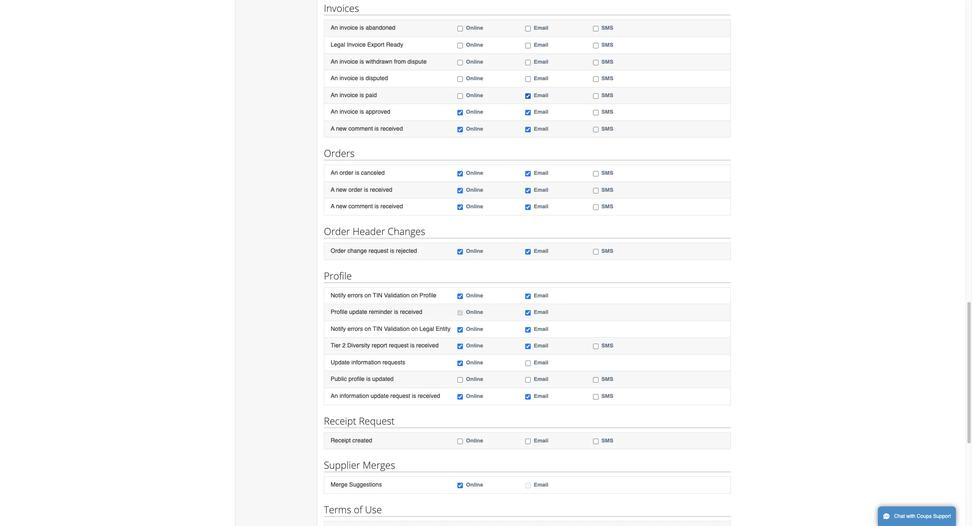 Task type: vqa. For each thing, say whether or not it's contained in the screenshot.
third an from the bottom of the page
yes



Task type: locate. For each thing, give the bounding box(es) containing it.
update down updated at the bottom left
[[371, 392, 389, 399]]

5 online from the top
[[466, 92, 484, 98]]

18 email from the top
[[534, 393, 549, 399]]

supplier
[[324, 458, 360, 472]]

13 online from the top
[[466, 309, 484, 315]]

0 vertical spatial receipt
[[324, 414, 357, 427]]

1 online from the top
[[466, 25, 484, 31]]

1 vertical spatial a new comment is received
[[331, 203, 403, 210]]

0 vertical spatial request
[[369, 247, 389, 254]]

new down an order is canceled
[[336, 186, 347, 193]]

update
[[349, 308, 368, 315], [371, 392, 389, 399]]

4 an from the top
[[331, 91, 338, 98]]

request down updated at the bottom left
[[391, 392, 410, 399]]

on
[[365, 292, 372, 298], [412, 292, 418, 298], [365, 325, 372, 332], [412, 325, 418, 332]]

profile
[[349, 376, 365, 382]]

an down public
[[331, 392, 338, 399]]

an for an invoice is disputed
[[331, 75, 338, 81]]

3 online from the top
[[466, 58, 484, 65]]

1 notify from the top
[[331, 292, 346, 298]]

3 an from the top
[[331, 75, 338, 81]]

errors
[[348, 292, 363, 298], [348, 325, 363, 332]]

an for an invoice is approved
[[331, 108, 338, 115]]

0 vertical spatial update
[[349, 308, 368, 315]]

2 invoice from the top
[[340, 58, 358, 65]]

4 invoice from the top
[[340, 91, 358, 98]]

paid
[[366, 91, 377, 98]]

order header changes
[[324, 224, 426, 238]]

1 horizontal spatial update
[[371, 392, 389, 399]]

13 sms from the top
[[602, 376, 614, 382]]

update information requests
[[331, 359, 406, 366]]

invoice
[[340, 24, 358, 31], [340, 58, 358, 65], [340, 75, 358, 81], [340, 91, 358, 98], [340, 108, 358, 115]]

chat
[[895, 513, 906, 519]]

change
[[348, 247, 367, 254]]

1 a from the top
[[331, 125, 335, 132]]

tin
[[373, 292, 383, 298], [373, 325, 383, 332]]

of
[[354, 503, 363, 516]]

10 email from the top
[[534, 203, 549, 210]]

validation up tier 2 diversity report request is received
[[384, 325, 410, 332]]

receipt up "receipt created"
[[324, 414, 357, 427]]

an up an invoice is disputed
[[331, 58, 338, 65]]

1 vertical spatial notify
[[331, 325, 346, 332]]

16 online from the top
[[466, 359, 484, 366]]

notify for notify errors on tin validation on legal entity
[[331, 325, 346, 332]]

1 vertical spatial information
[[340, 392, 369, 399]]

comment down an invoice is approved
[[349, 125, 373, 132]]

tin up profile update reminder is received
[[373, 292, 383, 298]]

legal
[[331, 41, 345, 48], [420, 325, 434, 332]]

0 vertical spatial profile
[[324, 269, 352, 282]]

1 email from the top
[[534, 25, 549, 31]]

invoice down the an invoice is paid
[[340, 108, 358, 115]]

validation up reminder
[[384, 292, 410, 298]]

validation for legal
[[384, 325, 410, 332]]

a new comment is received
[[331, 125, 403, 132], [331, 203, 403, 210]]

2 an from the top
[[331, 58, 338, 65]]

order down "orders"
[[340, 169, 354, 176]]

10 sms from the top
[[602, 203, 614, 210]]

an for an invoice is abandoned
[[331, 24, 338, 31]]

is
[[360, 24, 364, 31], [360, 58, 364, 65], [360, 75, 364, 81], [360, 91, 364, 98], [360, 108, 364, 115], [375, 125, 379, 132], [355, 169, 360, 176], [364, 186, 369, 193], [375, 203, 379, 210], [390, 247, 395, 254], [394, 308, 399, 315], [411, 342, 415, 349], [367, 376, 371, 382], [412, 392, 416, 399]]

order change request is rejected
[[331, 247, 417, 254]]

3 email from the top
[[534, 58, 549, 65]]

profile up "tier" on the bottom left of the page
[[331, 308, 348, 315]]

3 a from the top
[[331, 203, 335, 210]]

profile up entity
[[420, 292, 437, 298]]

canceled
[[361, 169, 385, 176]]

1 errors from the top
[[348, 292, 363, 298]]

an down the an invoice is paid
[[331, 108, 338, 115]]

7 email from the top
[[534, 125, 549, 132]]

1 vertical spatial new
[[336, 186, 347, 193]]

receipt for receipt request
[[324, 414, 357, 427]]

1 vertical spatial order
[[331, 247, 346, 254]]

2 email from the top
[[534, 42, 549, 48]]

a down 'a new order is received'
[[331, 203, 335, 210]]

new
[[336, 125, 347, 132], [336, 186, 347, 193], [336, 203, 347, 210]]

an
[[331, 24, 338, 31], [331, 58, 338, 65], [331, 75, 338, 81], [331, 91, 338, 98], [331, 108, 338, 115], [331, 169, 338, 176], [331, 392, 338, 399]]

a up "orders"
[[331, 125, 335, 132]]

1 an from the top
[[331, 24, 338, 31]]

1 validation from the top
[[384, 292, 410, 298]]

an down "orders"
[[331, 169, 338, 176]]

terms
[[324, 503, 352, 516]]

a new comment is received down 'a new order is received'
[[331, 203, 403, 210]]

from
[[394, 58, 406, 65]]

2 tin from the top
[[373, 325, 383, 332]]

supplier merges
[[324, 458, 395, 472]]

a
[[331, 125, 335, 132], [331, 186, 335, 193], [331, 203, 335, 210]]

an up the an invoice is paid
[[331, 75, 338, 81]]

online
[[466, 25, 484, 31], [466, 42, 484, 48], [466, 58, 484, 65], [466, 75, 484, 81], [466, 92, 484, 98], [466, 109, 484, 115], [466, 125, 484, 132], [466, 170, 484, 176], [466, 187, 484, 193], [466, 203, 484, 210], [466, 248, 484, 254], [466, 292, 484, 298], [466, 309, 484, 315], [466, 326, 484, 332], [466, 342, 484, 349], [466, 359, 484, 366], [466, 376, 484, 382], [466, 393, 484, 399], [466, 437, 484, 444], [466, 482, 484, 488]]

update
[[331, 359, 350, 366]]

update left reminder
[[349, 308, 368, 315]]

email
[[534, 25, 549, 31], [534, 42, 549, 48], [534, 58, 549, 65], [534, 75, 549, 81], [534, 92, 549, 98], [534, 109, 549, 115], [534, 125, 549, 132], [534, 170, 549, 176], [534, 187, 549, 193], [534, 203, 549, 210], [534, 248, 549, 254], [534, 292, 549, 298], [534, 309, 549, 315], [534, 326, 549, 332], [534, 342, 549, 349], [534, 359, 549, 366], [534, 376, 549, 382], [534, 393, 549, 399], [534, 437, 549, 444], [534, 482, 549, 488]]

0 vertical spatial comment
[[349, 125, 373, 132]]

1 new from the top
[[336, 125, 347, 132]]

8 email from the top
[[534, 170, 549, 176]]

0 vertical spatial validation
[[384, 292, 410, 298]]

1 vertical spatial a
[[331, 186, 335, 193]]

0 vertical spatial a
[[331, 125, 335, 132]]

17 online from the top
[[466, 376, 484, 382]]

an invoice is withdrawn from dispute
[[331, 58, 427, 65]]

0 vertical spatial errors
[[348, 292, 363, 298]]

12 online from the top
[[466, 292, 484, 298]]

0 vertical spatial order
[[324, 224, 350, 238]]

1 vertical spatial legal
[[420, 325, 434, 332]]

2 errors from the top
[[348, 325, 363, 332]]

1 vertical spatial validation
[[384, 325, 410, 332]]

an invoice is paid
[[331, 91, 377, 98]]

2 online from the top
[[466, 42, 484, 48]]

rejected
[[396, 247, 417, 254]]

tier
[[331, 342, 341, 349]]

0 vertical spatial a new comment is received
[[331, 125, 403, 132]]

order up change
[[324, 224, 350, 238]]

an down an invoice is disputed
[[331, 91, 338, 98]]

new up "orders"
[[336, 125, 347, 132]]

profile for profile update reminder is received
[[331, 308, 348, 315]]

order
[[324, 224, 350, 238], [331, 247, 346, 254]]

chat with coupa support button
[[879, 507, 957, 526]]

0 horizontal spatial legal
[[331, 41, 345, 48]]

8 sms from the top
[[602, 170, 614, 176]]

information down the "profile"
[[340, 392, 369, 399]]

notify up "tier" on the bottom left of the page
[[331, 325, 346, 332]]

orders
[[324, 146, 355, 160]]

1 vertical spatial request
[[389, 342, 409, 349]]

1 horizontal spatial legal
[[420, 325, 434, 332]]

notify
[[331, 292, 346, 298], [331, 325, 346, 332]]

1 vertical spatial errors
[[348, 325, 363, 332]]

11 email from the top
[[534, 248, 549, 254]]

order down an order is canceled
[[349, 186, 363, 193]]

1 vertical spatial comment
[[349, 203, 373, 210]]

1 tin from the top
[[373, 292, 383, 298]]

profile down change
[[324, 269, 352, 282]]

a new comment is received down an invoice is approved
[[331, 125, 403, 132]]

created
[[353, 437, 373, 444]]

9 online from the top
[[466, 187, 484, 193]]

receipt for receipt created
[[331, 437, 351, 444]]

5 an from the top
[[331, 108, 338, 115]]

7 online from the top
[[466, 125, 484, 132]]

4 online from the top
[[466, 75, 484, 81]]

2 validation from the top
[[384, 325, 410, 332]]

15 online from the top
[[466, 342, 484, 349]]

invoice up the an invoice is paid
[[340, 75, 358, 81]]

5 invoice from the top
[[340, 108, 358, 115]]

order
[[340, 169, 354, 176], [349, 186, 363, 193]]

7 an from the top
[[331, 392, 338, 399]]

2 notify from the top
[[331, 325, 346, 332]]

merges
[[363, 458, 395, 472]]

order left change
[[331, 247, 346, 254]]

validation
[[384, 292, 410, 298], [384, 325, 410, 332]]

18 online from the top
[[466, 393, 484, 399]]

2 new from the top
[[336, 186, 347, 193]]

6 email from the top
[[534, 109, 549, 115]]

information
[[352, 359, 381, 366], [340, 392, 369, 399]]

invoice for abandoned
[[340, 24, 358, 31]]

an for an order is canceled
[[331, 169, 338, 176]]

notify for notify errors on tin validation on profile
[[331, 292, 346, 298]]

12 email from the top
[[534, 292, 549, 298]]

11 sms from the top
[[602, 248, 614, 254]]

legal invoice export ready
[[331, 41, 404, 48]]

3 sms from the top
[[602, 58, 614, 65]]

merge suggestions
[[331, 481, 382, 488]]

profile for profile
[[324, 269, 352, 282]]

reminder
[[369, 308, 393, 315]]

0 horizontal spatial update
[[349, 308, 368, 315]]

diversity
[[348, 342, 370, 349]]

sms
[[602, 25, 614, 31], [602, 42, 614, 48], [602, 58, 614, 65], [602, 75, 614, 81], [602, 92, 614, 98], [602, 109, 614, 115], [602, 125, 614, 132], [602, 170, 614, 176], [602, 187, 614, 193], [602, 203, 614, 210], [602, 248, 614, 254], [602, 342, 614, 349], [602, 376, 614, 382], [602, 393, 614, 399], [602, 437, 614, 444]]

notify errors on tin validation on profile
[[331, 292, 437, 298]]

0 vertical spatial new
[[336, 125, 347, 132]]

1 vertical spatial receipt
[[331, 437, 351, 444]]

0 vertical spatial information
[[352, 359, 381, 366]]

None checkbox
[[526, 26, 531, 32], [458, 43, 463, 48], [593, 43, 599, 48], [458, 60, 463, 65], [526, 60, 531, 65], [593, 60, 599, 65], [458, 76, 463, 82], [593, 76, 599, 82], [458, 93, 463, 99], [593, 93, 599, 99], [593, 110, 599, 115], [458, 127, 463, 132], [526, 127, 531, 132], [458, 171, 463, 177], [526, 171, 531, 177], [526, 205, 531, 210], [593, 205, 599, 210], [458, 249, 463, 255], [593, 249, 599, 255], [458, 293, 463, 299], [458, 310, 463, 316], [526, 310, 531, 316], [458, 327, 463, 332], [526, 327, 531, 332], [458, 344, 463, 349], [593, 344, 599, 349], [458, 377, 463, 383], [593, 377, 599, 383], [458, 394, 463, 400], [526, 394, 531, 400], [593, 394, 599, 400], [526, 438, 531, 444], [593, 438, 599, 444], [526, 483, 531, 488], [526, 26, 531, 32], [458, 43, 463, 48], [593, 43, 599, 48], [458, 60, 463, 65], [526, 60, 531, 65], [593, 60, 599, 65], [458, 76, 463, 82], [593, 76, 599, 82], [458, 93, 463, 99], [593, 93, 599, 99], [593, 110, 599, 115], [458, 127, 463, 132], [526, 127, 531, 132], [458, 171, 463, 177], [526, 171, 531, 177], [526, 205, 531, 210], [593, 205, 599, 210], [458, 249, 463, 255], [593, 249, 599, 255], [458, 293, 463, 299], [458, 310, 463, 316], [526, 310, 531, 316], [458, 327, 463, 332], [526, 327, 531, 332], [458, 344, 463, 349], [593, 344, 599, 349], [458, 377, 463, 383], [593, 377, 599, 383], [458, 394, 463, 400], [526, 394, 531, 400], [593, 394, 599, 400], [526, 438, 531, 444], [593, 438, 599, 444], [526, 483, 531, 488]]

request down order header changes
[[369, 247, 389, 254]]

information up public profile is updated
[[352, 359, 381, 366]]

tin for legal
[[373, 325, 383, 332]]

6 an from the top
[[331, 169, 338, 176]]

1 vertical spatial update
[[371, 392, 389, 399]]

an down 'invoices'
[[331, 24, 338, 31]]

invoice for withdrawn
[[340, 58, 358, 65]]

17 email from the top
[[534, 376, 549, 382]]

receipt request
[[324, 414, 395, 427]]

receipt left the "created"
[[331, 437, 351, 444]]

invoice up invoice
[[340, 24, 358, 31]]

ready
[[386, 41, 404, 48]]

0 vertical spatial notify
[[331, 292, 346, 298]]

14 online from the top
[[466, 326, 484, 332]]

errors up diversity
[[348, 325, 363, 332]]

request up requests
[[389, 342, 409, 349]]

5 sms from the top
[[602, 92, 614, 98]]

notify errors on tin validation on legal entity
[[331, 325, 451, 332]]

invoices
[[324, 1, 359, 15]]

an order is canceled
[[331, 169, 385, 176]]

a down an order is canceled
[[331, 186, 335, 193]]

2 a from the top
[[331, 186, 335, 193]]

invoice down invoice
[[340, 58, 358, 65]]

new down 'a new order is received'
[[336, 203, 347, 210]]

tin down profile update reminder is received
[[373, 325, 383, 332]]

profile
[[324, 269, 352, 282], [420, 292, 437, 298], [331, 308, 348, 315]]

11 online from the top
[[466, 248, 484, 254]]

changes
[[388, 224, 426, 238]]

2 vertical spatial a
[[331, 203, 335, 210]]

None checkbox
[[458, 26, 463, 32], [593, 26, 599, 32], [526, 43, 531, 48], [526, 76, 531, 82], [526, 93, 531, 99], [458, 110, 463, 115], [526, 110, 531, 115], [593, 127, 599, 132], [593, 171, 599, 177], [458, 188, 463, 193], [526, 188, 531, 193], [593, 188, 599, 193], [458, 205, 463, 210], [526, 249, 531, 255], [526, 293, 531, 299], [526, 344, 531, 349], [458, 361, 463, 366], [526, 361, 531, 366], [526, 377, 531, 383], [458, 438, 463, 444], [458, 483, 463, 488], [458, 26, 463, 32], [593, 26, 599, 32], [526, 43, 531, 48], [526, 76, 531, 82], [526, 93, 531, 99], [458, 110, 463, 115], [526, 110, 531, 115], [593, 127, 599, 132], [593, 171, 599, 177], [458, 188, 463, 193], [526, 188, 531, 193], [593, 188, 599, 193], [458, 205, 463, 210], [526, 249, 531, 255], [526, 293, 531, 299], [526, 344, 531, 349], [458, 361, 463, 366], [526, 361, 531, 366], [526, 377, 531, 383], [458, 438, 463, 444], [458, 483, 463, 488]]

3 invoice from the top
[[340, 75, 358, 81]]

0 vertical spatial tin
[[373, 292, 383, 298]]

14 sms from the top
[[602, 393, 614, 399]]

6 online from the top
[[466, 109, 484, 115]]

notify up profile update reminder is received
[[331, 292, 346, 298]]

receipt
[[324, 414, 357, 427], [331, 437, 351, 444]]

legal left entity
[[420, 325, 434, 332]]

1 invoice from the top
[[340, 24, 358, 31]]

information for update
[[352, 359, 381, 366]]

2 vertical spatial profile
[[331, 308, 348, 315]]

errors up profile update reminder is received
[[348, 292, 363, 298]]

2 vertical spatial new
[[336, 203, 347, 210]]

legal left invoice
[[331, 41, 345, 48]]

comment
[[349, 125, 373, 132], [349, 203, 373, 210]]

request
[[369, 247, 389, 254], [389, 342, 409, 349], [391, 392, 410, 399]]

invoice down an invoice is disputed
[[340, 91, 358, 98]]

1 vertical spatial tin
[[373, 325, 383, 332]]

received
[[381, 125, 403, 132], [370, 186, 393, 193], [381, 203, 403, 210], [400, 308, 423, 315], [417, 342, 439, 349], [418, 392, 441, 399]]

on left entity
[[412, 325, 418, 332]]

comment down 'a new order is received'
[[349, 203, 373, 210]]



Task type: describe. For each thing, give the bounding box(es) containing it.
2
[[343, 342, 346, 349]]

errors for notify errors on tin validation on legal entity
[[348, 325, 363, 332]]

order for order change request is rejected
[[331, 247, 346, 254]]

abandoned
[[366, 24, 396, 31]]

3 new from the top
[[336, 203, 347, 210]]

invoice for approved
[[340, 108, 358, 115]]

19 online from the top
[[466, 437, 484, 444]]

report
[[372, 342, 387, 349]]

on up profile update reminder is received
[[365, 292, 372, 298]]

0 vertical spatial legal
[[331, 41, 345, 48]]

an for an information update request is received
[[331, 392, 338, 399]]

an information update request is received
[[331, 392, 441, 399]]

14 email from the top
[[534, 326, 549, 332]]

an invoice is disputed
[[331, 75, 388, 81]]

2 vertical spatial request
[[391, 392, 410, 399]]

12 sms from the top
[[602, 342, 614, 349]]

1 sms from the top
[[602, 25, 614, 31]]

invoice for disputed
[[340, 75, 358, 81]]

public
[[331, 376, 347, 382]]

0 vertical spatial order
[[340, 169, 354, 176]]

chat with coupa support
[[895, 513, 952, 519]]

2 comment from the top
[[349, 203, 373, 210]]

updated
[[372, 376, 394, 382]]

terms of use
[[324, 503, 382, 516]]

1 vertical spatial profile
[[420, 292, 437, 298]]

invoice
[[347, 41, 366, 48]]

dispute
[[408, 58, 427, 65]]

validation for profile
[[384, 292, 410, 298]]

an invoice is abandoned
[[331, 24, 396, 31]]

1 vertical spatial order
[[349, 186, 363, 193]]

disputed
[[366, 75, 388, 81]]

export
[[368, 41, 385, 48]]

8 online from the top
[[466, 170, 484, 176]]

order for order header changes
[[324, 224, 350, 238]]

7 sms from the top
[[602, 125, 614, 132]]

approved
[[366, 108, 391, 115]]

20 email from the top
[[534, 482, 549, 488]]

an for an invoice is withdrawn from dispute
[[331, 58, 338, 65]]

support
[[934, 513, 952, 519]]

6 sms from the top
[[602, 109, 614, 115]]

20 online from the top
[[466, 482, 484, 488]]

use
[[365, 503, 382, 516]]

an for an invoice is paid
[[331, 91, 338, 98]]

13 email from the top
[[534, 309, 549, 315]]

2 a new comment is received from the top
[[331, 203, 403, 210]]

requests
[[383, 359, 406, 366]]

1 comment from the top
[[349, 125, 373, 132]]

request
[[359, 414, 395, 427]]

withdrawn
[[366, 58, 393, 65]]

1 a new comment is received from the top
[[331, 125, 403, 132]]

9 sms from the top
[[602, 187, 614, 193]]

10 online from the top
[[466, 203, 484, 210]]

coupa
[[917, 513, 932, 519]]

with
[[907, 513, 916, 519]]

suggestions
[[349, 481, 382, 488]]

on down profile update reminder is received
[[365, 325, 372, 332]]

9 email from the top
[[534, 187, 549, 193]]

merge
[[331, 481, 348, 488]]

public profile is updated
[[331, 376, 394, 382]]

invoice for paid
[[340, 91, 358, 98]]

4 email from the top
[[534, 75, 549, 81]]

profile update reminder is received
[[331, 308, 423, 315]]

16 email from the top
[[534, 359, 549, 366]]

receipt created
[[331, 437, 373, 444]]

19 email from the top
[[534, 437, 549, 444]]

15 email from the top
[[534, 342, 549, 349]]

2 sms from the top
[[602, 42, 614, 48]]

a new order is received
[[331, 186, 393, 193]]

15 sms from the top
[[602, 437, 614, 444]]

header
[[353, 224, 385, 238]]

on up notify errors on tin validation on legal entity at left bottom
[[412, 292, 418, 298]]

tier 2 diversity report request is received
[[331, 342, 439, 349]]

errors for notify errors on tin validation on profile
[[348, 292, 363, 298]]

tin for profile
[[373, 292, 383, 298]]

5 email from the top
[[534, 92, 549, 98]]

information for an
[[340, 392, 369, 399]]

entity
[[436, 325, 451, 332]]

an invoice is approved
[[331, 108, 391, 115]]

4 sms from the top
[[602, 75, 614, 81]]



